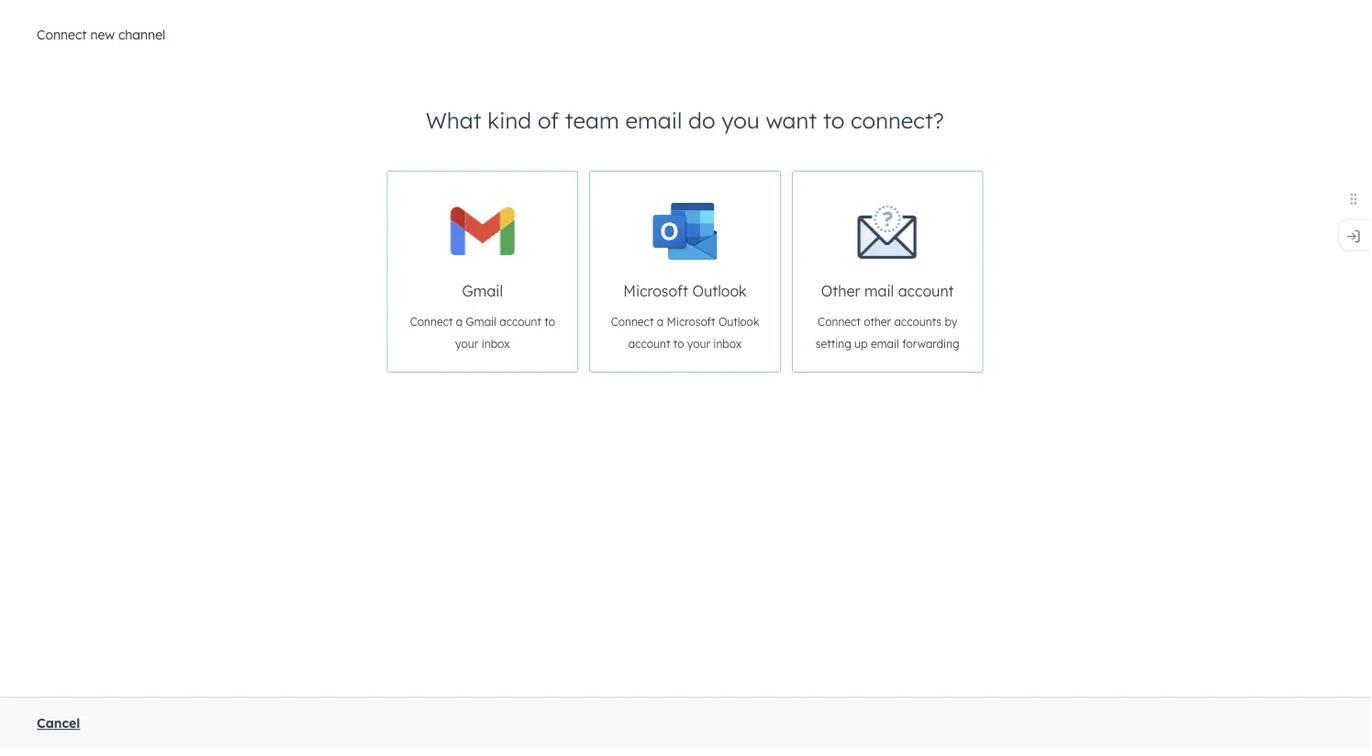Task type: describe. For each thing, give the bounding box(es) containing it.
cancel button
[[37, 713, 80, 735]]

mail
[[865, 282, 894, 300]]

connect inside heading
[[37, 27, 87, 43]]

other mail account
[[822, 282, 955, 300]]

connect for gmail
[[410, 315, 453, 329]]

of
[[538, 107, 559, 134]]

0 vertical spatial outlook
[[693, 282, 747, 300]]

account inside 'connect a gmail account to your inbox'
[[500, 315, 542, 329]]

want
[[766, 107, 817, 134]]

what
[[426, 107, 482, 134]]

other
[[864, 315, 892, 329]]

connect for other mail account
[[818, 315, 861, 329]]

connect for microsoft outlook
[[611, 315, 654, 329]]

connect a gmail account to your inbox
[[410, 315, 556, 351]]

your inside 'connect a gmail account to your inbox'
[[455, 337, 479, 351]]

email inside connect other accounts by setting up email forwarding
[[871, 337, 900, 351]]

what kind of team email do you want to connect?
[[426, 107, 945, 134]]

cancel
[[37, 715, 80, 731]]

0 vertical spatial gmail
[[462, 282, 503, 300]]

do
[[689, 107, 716, 134]]

account inside connect a microsoft outlook account to your inbox
[[629, 337, 671, 351]]

connect a microsoft outlook account to your inbox
[[611, 315, 760, 351]]

team
[[565, 107, 620, 134]]

none checkbox containing microsoft outlook
[[590, 171, 781, 373]]

other
[[822, 282, 861, 300]]

you
[[722, 107, 760, 134]]

to inside connect a microsoft outlook account to your inbox
[[674, 337, 684, 351]]

connect new channel heading
[[37, 24, 165, 46]]

0 vertical spatial to
[[824, 107, 845, 134]]



Task type: vqa. For each thing, say whether or not it's contained in the screenshot.
rightmost email
yes



Task type: locate. For each thing, give the bounding box(es) containing it.
inbox inside 'connect a gmail account to your inbox'
[[482, 337, 510, 351]]

connect inside connect other accounts by setting up email forwarding
[[818, 315, 861, 329]]

0 horizontal spatial inbox
[[482, 337, 510, 351]]

new
[[90, 27, 115, 43]]

outlook up connect a microsoft outlook account to your inbox
[[693, 282, 747, 300]]

email
[[626, 107, 683, 134], [871, 337, 900, 351]]

2 horizontal spatial account
[[899, 282, 955, 300]]

kind
[[488, 107, 532, 134]]

2 a from the left
[[657, 315, 664, 329]]

outlook inside connect a microsoft outlook account to your inbox
[[719, 315, 760, 329]]

a for gmail
[[456, 315, 463, 329]]

1 vertical spatial to
[[545, 315, 556, 329]]

1 horizontal spatial inbox
[[714, 337, 742, 351]]

inbox inside connect a microsoft outlook account to your inbox
[[714, 337, 742, 351]]

a inside 'connect a gmail account to your inbox'
[[456, 315, 463, 329]]

connect
[[37, 27, 87, 43], [410, 315, 453, 329], [611, 315, 654, 329], [818, 315, 861, 329]]

1 vertical spatial microsoft
[[667, 315, 716, 329]]

by
[[945, 315, 958, 329]]

0 horizontal spatial a
[[456, 315, 463, 329]]

1 horizontal spatial email
[[871, 337, 900, 351]]

email down the other
[[871, 337, 900, 351]]

1 inbox from the left
[[482, 337, 510, 351]]

email left do
[[626, 107, 683, 134]]

a inside connect a microsoft outlook account to your inbox
[[657, 315, 664, 329]]

forwarding
[[903, 337, 960, 351]]

1 horizontal spatial to
[[674, 337, 684, 351]]

1 vertical spatial gmail
[[466, 315, 497, 329]]

0 horizontal spatial email
[[626, 107, 683, 134]]

2 your from the left
[[688, 337, 711, 351]]

to
[[824, 107, 845, 134], [545, 315, 556, 329], [674, 337, 684, 351]]

0 vertical spatial account
[[899, 282, 955, 300]]

None checkbox
[[387, 171, 579, 373], [792, 171, 984, 373], [387, 171, 579, 373], [792, 171, 984, 373]]

your inside connect a microsoft outlook account to your inbox
[[688, 337, 711, 351]]

2 horizontal spatial to
[[824, 107, 845, 134]]

a
[[456, 315, 463, 329], [657, 315, 664, 329]]

1 horizontal spatial account
[[629, 337, 671, 351]]

2 vertical spatial to
[[674, 337, 684, 351]]

connect?
[[851, 107, 945, 134]]

1 a from the left
[[456, 315, 463, 329]]

gmail inside 'connect a gmail account to your inbox'
[[466, 315, 497, 329]]

channel
[[118, 27, 165, 43]]

0 horizontal spatial to
[[545, 315, 556, 329]]

connect other accounts by setting up email forwarding
[[816, 315, 960, 351]]

up
[[855, 337, 868, 351]]

connect inside connect a microsoft outlook account to your inbox
[[611, 315, 654, 329]]

1 vertical spatial email
[[871, 337, 900, 351]]

outlook
[[693, 282, 747, 300], [719, 315, 760, 329]]

a for microsoft outlook
[[657, 315, 664, 329]]

1 vertical spatial account
[[500, 315, 542, 329]]

account
[[899, 282, 955, 300], [500, 315, 542, 329], [629, 337, 671, 351]]

accounts
[[895, 315, 942, 329]]

1 your from the left
[[455, 337, 479, 351]]

connect inside 'connect a gmail account to your inbox'
[[410, 315, 453, 329]]

1 horizontal spatial a
[[657, 315, 664, 329]]

connect new channel
[[37, 27, 165, 43]]

2 vertical spatial account
[[629, 337, 671, 351]]

inbox
[[482, 337, 510, 351], [714, 337, 742, 351]]

0 horizontal spatial account
[[500, 315, 542, 329]]

outlook down microsoft outlook
[[719, 315, 760, 329]]

2 inbox from the left
[[714, 337, 742, 351]]

your
[[455, 337, 479, 351], [688, 337, 711, 351]]

microsoft up connect a microsoft outlook account to your inbox
[[624, 282, 689, 300]]

0 vertical spatial microsoft
[[624, 282, 689, 300]]

gmail
[[462, 282, 503, 300], [466, 315, 497, 329]]

1 vertical spatial outlook
[[719, 315, 760, 329]]

1 horizontal spatial your
[[688, 337, 711, 351]]

microsoft outlook
[[624, 282, 747, 300]]

None checkbox
[[590, 171, 781, 373]]

setting
[[816, 337, 852, 351]]

0 vertical spatial email
[[626, 107, 683, 134]]

microsoft down microsoft outlook
[[667, 315, 716, 329]]

microsoft inside connect a microsoft outlook account to your inbox
[[667, 315, 716, 329]]

microsoft
[[624, 282, 689, 300], [667, 315, 716, 329]]

to inside 'connect a gmail account to your inbox'
[[545, 315, 556, 329]]

0 horizontal spatial your
[[455, 337, 479, 351]]



